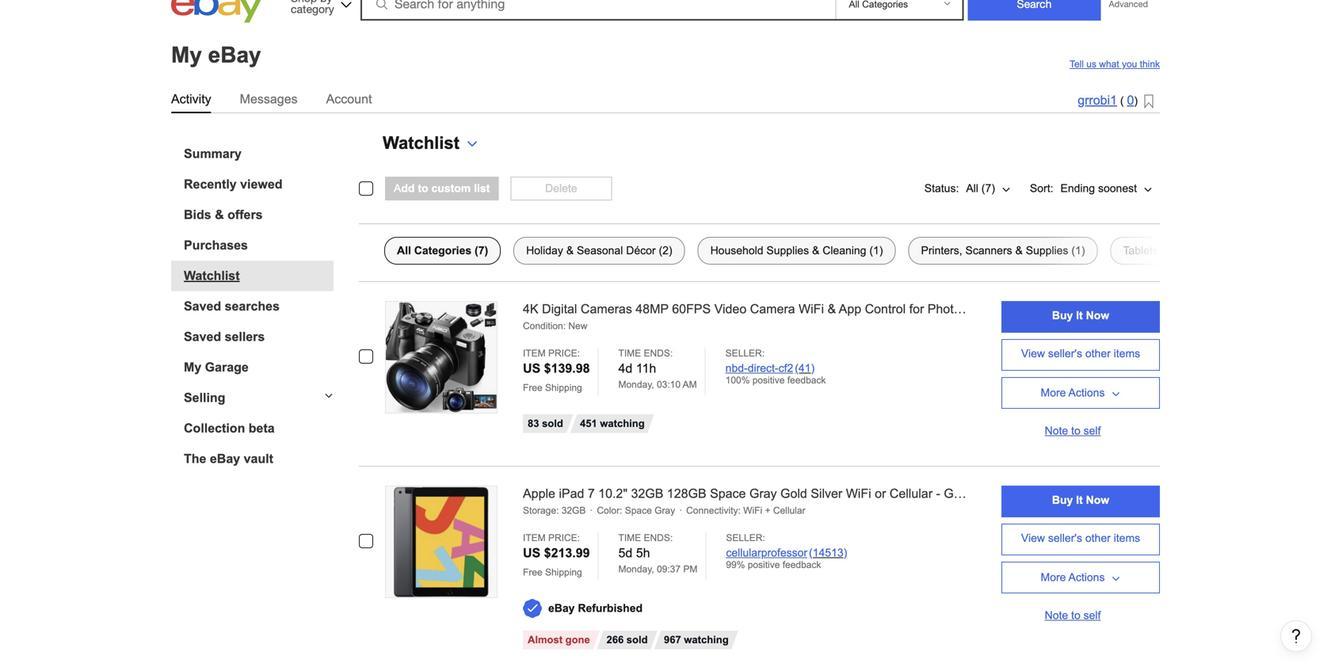 Task type: describe. For each thing, give the bounding box(es) containing it.
status:
[[925, 182, 959, 195]]

128gb
[[667, 487, 707, 501]]

4k digital cameras 48mp 60fps video camera wifi & app control for photography image
[[386, 302, 497, 413]]

offers
[[228, 208, 263, 222]]

time for 4d
[[618, 348, 641, 358]]

tell us what you think link
[[1070, 59, 1160, 70]]

for
[[909, 302, 924, 316]]

99%
[[726, 559, 745, 570]]

positive inside 'seller: cellularprofessor (14513) 99% positive feedback'
[[748, 559, 780, 570]]

cameras
[[581, 302, 632, 316]]

watchlist link
[[184, 269, 334, 283]]

saved for saved searches
[[184, 299, 221, 313]]

almost
[[528, 634, 563, 646]]

almost gone
[[528, 634, 590, 646]]

monday, for 11h
[[618, 379, 654, 390]]

sellers
[[225, 330, 265, 344]]

the ebay vault
[[184, 452, 273, 466]]

status: all (7)
[[925, 182, 995, 195]]

-
[[936, 487, 940, 501]]

activity
[[171, 92, 211, 106]]

summary link
[[184, 147, 334, 161]]

price: for $139.98
[[548, 348, 580, 358]]

item for $139.98
[[523, 348, 546, 358]]

saved for saved sellers
[[184, 330, 221, 344]]

activity link
[[171, 89, 211, 109]]

you
[[1122, 59, 1137, 69]]

266
[[607, 634, 624, 646]]

+
[[765, 505, 771, 516]]

items for 4k digital cameras 48mp 60fps video camera wifi & app control for photography
[[1114, 347, 1140, 360]]

new
[[568, 320, 587, 331]]

other for apple ipad 7 10.2" 32gb 128gb space gray gold silver wifi or cellular - good
[[1086, 532, 1111, 544]]

saved searches link
[[184, 299, 334, 314]]

storage : 32gb
[[523, 505, 586, 516]]

gold
[[781, 487, 807, 501]]

(
[[1120, 95, 1124, 107]]

watching for 967 watching
[[684, 634, 729, 646]]

self for 4k digital cameras 48mp 60fps video camera wifi & app control for photography
[[1084, 425, 1101, 437]]

ebay for my
[[208, 42, 261, 67]]

sort:
[[1030, 182, 1054, 195]]

bids
[[184, 208, 211, 222]]

48mp
[[636, 302, 669, 316]]

seller: for 5d 5h
[[726, 532, 765, 543]]

seller's for 4k digital cameras 48mp 60fps video camera wifi & app control for photography
[[1048, 347, 1082, 360]]

viewed
[[240, 177, 282, 191]]

by
[[320, 0, 332, 4]]

to for apple ipad 7 10.2" 32gb 128gb space gray gold silver wifi or cellular - good
[[1071, 609, 1081, 622]]

967
[[664, 634, 681, 646]]

my for my garage
[[184, 360, 201, 374]]

my garage link
[[184, 360, 334, 375]]

ending
[[1061, 182, 1095, 195]]

ipad
[[559, 487, 584, 501]]

make this page your my ebay homepage image
[[1144, 94, 1154, 109]]

967 watching
[[664, 634, 729, 646]]

bids & offers link
[[184, 208, 334, 222]]

83 sold
[[528, 417, 563, 429]]

buy for 4k digital cameras 48mp 60fps video camera wifi & app control for photography
[[1052, 309, 1073, 322]]

what
[[1099, 59, 1119, 69]]

purchases
[[184, 238, 248, 252]]

us for us $139.98
[[523, 361, 541, 375]]

grrobi1 link
[[1078, 93, 1117, 107]]

help, opens dialogs image
[[1288, 628, 1304, 644]]

more for apple ipad 7 10.2" 32gb 128gb space gray gold silver wifi or cellular - good
[[1041, 571, 1066, 584]]

0 horizontal spatial 32gb
[[562, 505, 586, 516]]

2 vertical spatial wifi
[[743, 505, 762, 516]]

4k
[[523, 302, 539, 316]]

to for 4k digital cameras 48mp 60fps video camera wifi & app control for photography
[[1071, 425, 1081, 437]]

time ends: 4d 11h monday, 03:10 am
[[618, 348, 697, 390]]

buy it now button for apple ipad 7 10.2" 32gb 128gb space gray gold silver wifi or cellular - good
[[1002, 486, 1160, 517]]

item for $213.99
[[523, 532, 546, 543]]

0 vertical spatial &
[[215, 208, 224, 222]]

pm
[[683, 564, 698, 574]]

watchlist button
[[383, 133, 479, 154]]

1 horizontal spatial 32gb
[[631, 487, 664, 501]]

collection
[[184, 421, 245, 435]]

refurbished
[[578, 602, 643, 614]]

seller: for 4d 11h
[[726, 348, 765, 358]]

grrobi1 ( 0 )
[[1078, 93, 1138, 107]]

custom
[[431, 182, 471, 195]]

note to self for apple ipad 7 10.2" 32gb 128gb space gray gold silver wifi or cellular - good
[[1045, 609, 1101, 622]]

ends: for 5d 5h
[[644, 532, 673, 543]]

saved searches
[[184, 299, 280, 313]]

storage
[[523, 505, 556, 516]]

account link
[[326, 89, 372, 109]]

10.2"
[[598, 487, 628, 501]]

ending soonest button
[[1054, 173, 1160, 204]]

purchases link
[[184, 238, 334, 253]]

collection beta link
[[184, 421, 334, 436]]

recently
[[184, 177, 237, 191]]

now for apple ipad 7 10.2" 32gb 128gb space gray gold silver wifi or cellular - good
[[1086, 494, 1110, 506]]

451 watching
[[580, 417, 645, 429]]

note to self for 4k digital cameras 48mp 60fps video camera wifi & app control for photography
[[1045, 425, 1101, 437]]

monday, for 5h
[[618, 564, 654, 574]]

account
[[326, 92, 372, 106]]

(14513) link
[[809, 547, 847, 559]]

$139.98
[[544, 361, 590, 375]]

more actions for 4k digital cameras 48mp 60fps video camera wifi & app control for photography
[[1041, 387, 1105, 399]]

connectivity : wifi + cellular
[[686, 505, 805, 516]]

add to custom list
[[394, 182, 490, 195]]

apple
[[523, 487, 555, 501]]

4d
[[618, 361, 633, 375]]

category
[[291, 2, 334, 15]]

view seller's other items button for 4k digital cameras 48mp 60fps video camera wifi & app control for photography
[[1002, 339, 1160, 371]]

0
[[1127, 93, 1134, 107]]

it for apple ipad 7 10.2" 32gb 128gb space gray gold silver wifi or cellular - good
[[1076, 494, 1083, 506]]

my ebay
[[171, 42, 261, 67]]

add
[[394, 182, 415, 195]]

am
[[683, 379, 697, 390]]

ends: for 4d 11h
[[644, 348, 673, 358]]

wifi inside apple ipad 7 10.2" 32gb 128gb space gray gold silver wifi or cellular - good link
[[846, 487, 871, 501]]

sold for 266 sold
[[627, 634, 648, 646]]

shipping for $213.99
[[545, 567, 582, 578]]

tell
[[1070, 59, 1084, 69]]

2 vertical spatial ebay
[[548, 602, 575, 614]]

control
[[865, 302, 906, 316]]

100%
[[726, 375, 750, 385]]

: for connectivity
[[738, 505, 741, 516]]

my ebay main content
[[6, 27, 1325, 671]]

buy for apple ipad 7 10.2" 32gb 128gb space gray gold silver wifi or cellular - good
[[1052, 494, 1073, 506]]

items for apple ipad 7 10.2" 32gb 128gb space gray gold silver wifi or cellular - good
[[1114, 532, 1140, 544]]

us
[[1087, 59, 1097, 69]]

seller: nbd-direct-cf2 (41) 100% positive feedback
[[726, 348, 826, 385]]

soonest
[[1098, 182, 1137, 195]]

collection beta
[[184, 421, 275, 435]]

self for apple ipad 7 10.2" 32gb 128gb space gray gold silver wifi or cellular - good
[[1084, 609, 1101, 622]]

more for 4k digital cameras 48mp 60fps video camera wifi & app control for photography
[[1041, 387, 1066, 399]]

$213.99
[[544, 546, 590, 560]]

seller: cellularprofessor (14513) 99% positive feedback
[[726, 532, 847, 570]]

video
[[714, 302, 747, 316]]

view seller's other items button for apple ipad 7 10.2" 32gb 128gb space gray gold silver wifi or cellular - good
[[1002, 524, 1160, 555]]

garage
[[205, 360, 249, 374]]



Task type: locate. For each thing, give the bounding box(es) containing it.
0 vertical spatial free
[[523, 382, 543, 393]]

1 horizontal spatial :
[[620, 505, 622, 516]]

more actions button for 4k digital cameras 48mp 60fps video camera wifi & app control for photography
[[1002, 377, 1160, 409]]

gone
[[566, 634, 590, 646]]

saved up saved sellers on the left
[[184, 299, 221, 313]]

summary
[[184, 147, 242, 161]]

1 vertical spatial seller's
[[1048, 532, 1082, 544]]

color : space gray
[[597, 505, 675, 516]]

4k digital cameras 48mp 60fps video camera wifi & app control for photography link
[[523, 301, 1000, 318]]

shipping down $213.99
[[545, 567, 582, 578]]

0 vertical spatial buy it now
[[1052, 309, 1110, 322]]

0 horizontal spatial sold
[[542, 417, 563, 429]]

free for us $139.98
[[523, 382, 543, 393]]

1 self from the top
[[1084, 425, 1101, 437]]

positive inside seller: nbd-direct-cf2 (41) 100% positive feedback
[[753, 375, 785, 385]]

1 vertical spatial us
[[523, 546, 541, 560]]

1 actions from the top
[[1069, 387, 1105, 399]]

09:37
[[657, 564, 681, 574]]

us left $139.98
[[523, 361, 541, 375]]

space up connectivity
[[710, 487, 746, 501]]

sold for 83 sold
[[542, 417, 563, 429]]

free up 83
[[523, 382, 543, 393]]

: for storage
[[556, 505, 559, 516]]

1 vertical spatial monday,
[[618, 564, 654, 574]]

time up the 4d
[[618, 348, 641, 358]]

0 vertical spatial feedback
[[787, 375, 826, 385]]

selling
[[184, 391, 225, 405]]

sold right 83
[[542, 417, 563, 429]]

1 horizontal spatial space
[[710, 487, 746, 501]]

0 vertical spatial wifi
[[799, 302, 824, 316]]

view
[[1021, 347, 1045, 360], [1021, 532, 1045, 544]]

0 vertical spatial watching
[[600, 417, 645, 429]]

2 it from the top
[[1076, 494, 1083, 506]]

None submit
[[968, 0, 1101, 21]]

app
[[839, 302, 861, 316]]

7
[[588, 487, 595, 501]]

1 vertical spatial buy it now
[[1052, 494, 1110, 506]]

3 : from the left
[[738, 505, 741, 516]]

saved sellers
[[184, 330, 265, 344]]

or
[[875, 487, 886, 501]]

1 vertical spatial it
[[1076, 494, 1083, 506]]

us inside the item price: us $213.99 free shipping
[[523, 546, 541, 560]]

2 now from the top
[[1086, 494, 1110, 506]]

(41)
[[795, 362, 815, 374]]

item price: us $213.99 free shipping
[[523, 532, 590, 578]]

1 horizontal spatial watching
[[684, 634, 729, 646]]

1 vertical spatial buy it now button
[[1002, 486, 1160, 517]]

0 vertical spatial space
[[710, 487, 746, 501]]

0 vertical spatial time
[[618, 348, 641, 358]]

2 buy from the top
[[1052, 494, 1073, 506]]

1 ends: from the top
[[644, 348, 673, 358]]

2 seller's from the top
[[1048, 532, 1082, 544]]

price: inside item price: us $139.98 free shipping
[[548, 348, 580, 358]]

shop by category button
[[284, 0, 355, 19]]

1 monday, from the top
[[618, 379, 654, 390]]

: for color
[[620, 505, 622, 516]]

1 vertical spatial sold
[[627, 634, 648, 646]]

1 vertical spatial gray
[[655, 505, 675, 516]]

seller: inside seller: nbd-direct-cf2 (41) 100% positive feedback
[[726, 348, 765, 358]]

2 more from the top
[[1041, 571, 1066, 584]]

condition:
[[523, 320, 566, 331]]

us for us $213.99
[[523, 546, 541, 560]]

wifi right camera
[[799, 302, 824, 316]]

0 vertical spatial now
[[1086, 309, 1110, 322]]

0 vertical spatial gray
[[750, 487, 777, 501]]

2 other from the top
[[1086, 532, 1111, 544]]

1 vertical spatial cellular
[[773, 505, 805, 516]]

the ebay vault link
[[184, 452, 334, 466]]

0 vertical spatial item
[[523, 348, 546, 358]]

note for 4k digital cameras 48mp 60fps video camera wifi & app control for photography
[[1045, 425, 1068, 437]]

my up activity
[[171, 42, 202, 67]]

&
[[215, 208, 224, 222], [828, 302, 836, 316]]

1 horizontal spatial wifi
[[799, 302, 824, 316]]

2 view seller's other items from the top
[[1021, 532, 1140, 544]]

2 shipping from the top
[[545, 567, 582, 578]]

Search for anything text field
[[363, 0, 832, 19]]

1 more from the top
[[1041, 387, 1066, 399]]

: down the '10.2"'
[[620, 505, 622, 516]]

saved up my garage at bottom left
[[184, 330, 221, 344]]

0 vertical spatial note
[[1045, 425, 1068, 437]]

ebay for the
[[210, 452, 240, 466]]

0 vertical spatial more actions
[[1041, 387, 1105, 399]]

0 vertical spatial other
[[1086, 347, 1111, 360]]

2 horizontal spatial wifi
[[846, 487, 871, 501]]

monday, inside time ends: 4d 11h monday, 03:10 am
[[618, 379, 654, 390]]

actions for 4k digital cameras 48mp 60fps video camera wifi & app control for photography
[[1069, 387, 1105, 399]]

gray up +
[[750, 487, 777, 501]]

watching right the '451' in the bottom of the page
[[600, 417, 645, 429]]

1 vertical spatial 32gb
[[562, 505, 586, 516]]

to
[[418, 182, 428, 195], [1071, 425, 1081, 437], [1071, 609, 1081, 622]]

my
[[171, 42, 202, 67], [184, 360, 201, 374]]

1 view from the top
[[1021, 347, 1045, 360]]

ebay right the
[[210, 452, 240, 466]]

note
[[1045, 425, 1068, 437], [1045, 609, 1068, 622]]

1 horizontal spatial &
[[828, 302, 836, 316]]

0 horizontal spatial :
[[556, 505, 559, 516]]

0 horizontal spatial watching
[[600, 417, 645, 429]]

0 horizontal spatial gray
[[655, 505, 675, 516]]

delete button
[[511, 177, 612, 200]]

now for 4k digital cameras 48mp 60fps video camera wifi & app control for photography
[[1086, 309, 1110, 322]]

1 vertical spatial free
[[523, 567, 543, 578]]

0 vertical spatial note to self
[[1045, 425, 1101, 437]]

item
[[523, 348, 546, 358], [523, 532, 546, 543]]

1 : from the left
[[556, 505, 559, 516]]

buy it now for 4k digital cameras 48mp 60fps video camera wifi & app control for photography
[[1052, 309, 1110, 322]]

monday, down 5h
[[618, 564, 654, 574]]

1 buy it now button from the top
[[1002, 301, 1160, 333]]

1 vertical spatial watching
[[684, 634, 729, 646]]

& right the bids
[[215, 208, 224, 222]]

free
[[523, 382, 543, 393], [523, 567, 543, 578]]

cellular down gold
[[773, 505, 805, 516]]

item inside the item price: us $213.99 free shipping
[[523, 532, 546, 543]]

0 horizontal spatial wifi
[[743, 505, 762, 516]]

saved sellers link
[[184, 330, 334, 344]]

1 vertical spatial note to self button
[[1002, 600, 1160, 632]]

83
[[528, 417, 539, 429]]

items
[[1114, 347, 1140, 360], [1114, 532, 1140, 544]]

2 price: from the top
[[548, 532, 580, 543]]

free for us $213.99
[[523, 567, 543, 578]]

5h
[[636, 546, 650, 560]]

positive down direct-
[[753, 375, 785, 385]]

note for apple ipad 7 10.2" 32gb 128gb space gray gold silver wifi or cellular - good
[[1045, 609, 1068, 622]]

photography
[[928, 302, 1000, 316]]

2 actions from the top
[[1069, 571, 1105, 584]]

1 vertical spatial buy
[[1052, 494, 1073, 506]]

0 vertical spatial self
[[1084, 425, 1101, 437]]

watching right 967
[[684, 634, 729, 646]]

1 now from the top
[[1086, 309, 1110, 322]]

1 vertical spatial more
[[1041, 571, 1066, 584]]

0 vertical spatial view seller's other items button
[[1002, 339, 1160, 371]]

1 more actions from the top
[[1041, 387, 1105, 399]]

1 note to self from the top
[[1045, 425, 1101, 437]]

grrobi1
[[1078, 93, 1117, 107]]

watchlist inside dropdown button
[[383, 133, 460, 153]]

1 vertical spatial other
[[1086, 532, 1111, 544]]

shipping down $139.98
[[545, 382, 582, 393]]

ends: inside time ends: 4d 11h monday, 03:10 am
[[644, 348, 673, 358]]

0 vertical spatial seller:
[[726, 348, 765, 358]]

0 vertical spatial it
[[1076, 309, 1083, 322]]

seller: inside 'seller: cellularprofessor (14513) 99% positive feedback'
[[726, 532, 765, 543]]

shipping for $139.98
[[545, 382, 582, 393]]

messages
[[240, 92, 298, 106]]

my up selling at left
[[184, 360, 201, 374]]

shop by category
[[291, 0, 334, 15]]

seller: up cellularprofessor "link"
[[726, 532, 765, 543]]

it
[[1076, 309, 1083, 322], [1076, 494, 1083, 506]]

03:10
[[657, 379, 681, 390]]

1 vertical spatial time
[[618, 532, 641, 543]]

watching
[[600, 417, 645, 429], [684, 634, 729, 646]]

11h
[[636, 361, 656, 375]]

32gb up color : space gray
[[631, 487, 664, 501]]

item inside item price: us $139.98 free shipping
[[523, 348, 546, 358]]

2 more actions from the top
[[1041, 571, 1105, 584]]

color
[[597, 505, 620, 516]]

2 horizontal spatial :
[[738, 505, 741, 516]]

: down the ipad
[[556, 505, 559, 516]]

1 vertical spatial view seller's other items
[[1021, 532, 1140, 544]]

1 vertical spatial saved
[[184, 330, 221, 344]]

other for 4k digital cameras 48mp 60fps video camera wifi & app control for photography
[[1086, 347, 1111, 360]]

time inside time ends: 4d 11h monday, 03:10 am
[[618, 348, 641, 358]]

feedback down (14513) link
[[783, 559, 821, 570]]

1 vertical spatial price:
[[548, 532, 580, 543]]

nbd-direct-cf2 link
[[726, 362, 793, 374]]

1 it from the top
[[1076, 309, 1083, 322]]

(7)
[[982, 182, 995, 195]]

1 vertical spatial &
[[828, 302, 836, 316]]

0 vertical spatial more actions button
[[1002, 377, 1160, 409]]

note to self button for 4k digital cameras 48mp 60fps video camera wifi & app control for photography
[[1002, 415, 1160, 447]]

note to self button for apple ipad 7 10.2" 32gb 128gb space gray gold silver wifi or cellular - good
[[1002, 600, 1160, 632]]

& inside 4k digital cameras 48mp 60fps video camera wifi & app control for photography condition: new
[[828, 302, 836, 316]]

shipping
[[545, 382, 582, 393], [545, 567, 582, 578]]

1 horizontal spatial cellular
[[890, 487, 933, 501]]

view for 4k digital cameras 48mp 60fps video camera wifi & app control for photography
[[1021, 347, 1045, 360]]

1 vertical spatial space
[[625, 505, 652, 516]]

delete
[[545, 182, 577, 195]]

4k digital cameras 48mp 60fps video camera wifi & app control for photography condition: new
[[523, 302, 1000, 331]]

0 vertical spatial cellular
[[890, 487, 933, 501]]

ends:
[[644, 348, 673, 358], [644, 532, 673, 543]]

1 vertical spatial note
[[1045, 609, 1068, 622]]

1 price: from the top
[[548, 348, 580, 358]]

1 horizontal spatial sold
[[627, 634, 648, 646]]

watchlist down purchases
[[184, 269, 240, 283]]

buy
[[1052, 309, 1073, 322], [1052, 494, 1073, 506]]

1 vertical spatial positive
[[748, 559, 780, 570]]

shop
[[291, 0, 317, 4]]

0 vertical spatial my
[[171, 42, 202, 67]]

actions for apple ipad 7 10.2" 32gb 128gb space gray gold silver wifi or cellular - good
[[1069, 571, 1105, 584]]

0 vertical spatial sold
[[542, 417, 563, 429]]

1 vertical spatial my
[[184, 360, 201, 374]]

my for my ebay
[[171, 42, 202, 67]]

view for apple ipad 7 10.2" 32gb 128gb space gray gold silver wifi or cellular - good
[[1021, 532, 1045, 544]]

2 saved from the top
[[184, 330, 221, 344]]

0 vertical spatial price:
[[548, 348, 580, 358]]

2 note to self from the top
[[1045, 609, 1101, 622]]

watching for 451 watching
[[600, 417, 645, 429]]

more actions button
[[1002, 377, 1160, 409], [1002, 562, 1160, 594]]

1 more actions button from the top
[[1002, 377, 1160, 409]]

shipping inside item price: us $139.98 free shipping
[[545, 382, 582, 393]]

2 buy it now from the top
[[1052, 494, 1110, 506]]

ends: inside time ends: 5d 5h monday, 09:37 pm
[[644, 532, 673, 543]]

space right the color
[[625, 505, 652, 516]]

0 vertical spatial more
[[1041, 387, 1066, 399]]

feedback down (41)
[[787, 375, 826, 385]]

1 vertical spatial shipping
[[545, 567, 582, 578]]

1 vertical spatial items
[[1114, 532, 1140, 544]]

2 time from the top
[[618, 532, 641, 543]]

: down apple ipad 7 10.2" 32gb 128gb space gray gold silver wifi or cellular - good link
[[738, 505, 741, 516]]

1 view seller's other items button from the top
[[1002, 339, 1160, 371]]

1 vertical spatial wifi
[[846, 487, 871, 501]]

1 buy it now from the top
[[1052, 309, 1110, 322]]

cellular left - on the bottom right of page
[[890, 487, 933, 501]]

more actions button for apple ipad 7 10.2" 32gb 128gb space gray gold silver wifi or cellular - good
[[1002, 562, 1160, 594]]

us inside item price: us $139.98 free shipping
[[523, 361, 541, 375]]

wifi left the or at the right of page
[[846, 487, 871, 501]]

all (7) button
[[959, 173, 1018, 204]]

0 vertical spatial view seller's other items
[[1021, 347, 1140, 360]]

note to self button
[[1002, 415, 1160, 447], [1002, 600, 1160, 632]]

0 vertical spatial buy
[[1052, 309, 1073, 322]]

item down condition:
[[523, 348, 546, 358]]

time
[[618, 348, 641, 358], [618, 532, 641, 543]]

0 vertical spatial us
[[523, 361, 541, 375]]

1 time from the top
[[618, 348, 641, 358]]

now
[[1086, 309, 1110, 322], [1086, 494, 1110, 506]]

2 ends: from the top
[[644, 532, 673, 543]]

monday, down 11h
[[618, 379, 654, 390]]

seller: up nbd-
[[726, 348, 765, 358]]

watchlist inside 'link'
[[184, 269, 240, 283]]

my garage
[[184, 360, 249, 374]]

time for 5d
[[618, 532, 641, 543]]

shipping inside the item price: us $213.99 free shipping
[[545, 567, 582, 578]]

time up '5d'
[[618, 532, 641, 543]]

1 free from the top
[[523, 382, 543, 393]]

0 vertical spatial view
[[1021, 347, 1045, 360]]

apple ipad 7 10.2" 32gb 128gb space gray gold silver wifi or cellular - good image
[[394, 487, 489, 597]]

list
[[474, 182, 490, 195]]

2 note from the top
[[1045, 609, 1068, 622]]

1 vertical spatial seller:
[[726, 532, 765, 543]]

2 view from the top
[[1021, 532, 1045, 544]]

0 vertical spatial note to self button
[[1002, 415, 1160, 447]]

cellular inside apple ipad 7 10.2" 32gb 128gb space gray gold silver wifi or cellular - good link
[[890, 487, 933, 501]]

view seller's other items for apple ipad 7 10.2" 32gb 128gb space gray gold silver wifi or cellular - good
[[1021, 532, 1140, 544]]

item down storage
[[523, 532, 546, 543]]

sold right "266"
[[627, 634, 648, 646]]

1 horizontal spatial gray
[[750, 487, 777, 501]]

view seller's other items for 4k digital cameras 48mp 60fps video camera wifi & app control for photography
[[1021, 347, 1140, 360]]

(14513)
[[809, 547, 847, 559]]

cellularprofessor
[[726, 547, 808, 559]]

monday, inside time ends: 5d 5h monday, 09:37 pm
[[618, 564, 654, 574]]

price: up $139.98
[[548, 348, 580, 358]]

& left app
[[828, 302, 836, 316]]

0 vertical spatial actions
[[1069, 387, 1105, 399]]

actions
[[1069, 387, 1105, 399], [1069, 571, 1105, 584]]

0 vertical spatial ebay
[[208, 42, 261, 67]]

2 self from the top
[[1084, 609, 1101, 622]]

1 vertical spatial actions
[[1069, 571, 1105, 584]]

1 items from the top
[[1114, 347, 1140, 360]]

1 vertical spatial more actions
[[1041, 571, 1105, 584]]

1 saved from the top
[[184, 299, 221, 313]]

1 vertical spatial note to self
[[1045, 609, 1101, 622]]

us left $213.99
[[523, 546, 541, 560]]

positive down cellularprofessor "link"
[[748, 559, 780, 570]]

feedback inside seller: nbd-direct-cf2 (41) 100% positive feedback
[[787, 375, 826, 385]]

2 note to self button from the top
[[1002, 600, 1160, 632]]

connectivity
[[686, 505, 738, 516]]

it for 4k digital cameras 48mp 60fps video camera wifi & app control for photography
[[1076, 309, 1083, 322]]

wifi inside 4k digital cameras 48mp 60fps video camera wifi & app control for photography condition: new
[[799, 302, 824, 316]]

buy it now for apple ipad 7 10.2" 32gb 128gb space gray gold silver wifi or cellular - good
[[1052, 494, 1110, 506]]

price: inside the item price: us $213.99 free shipping
[[548, 532, 580, 543]]

2 item from the top
[[523, 532, 546, 543]]

0 vertical spatial monday,
[[618, 379, 654, 390]]

32gb down the ipad
[[562, 505, 586, 516]]

1 vertical spatial to
[[1071, 425, 1081, 437]]

1 view seller's other items from the top
[[1021, 347, 1140, 360]]

1 vertical spatial ebay
[[210, 452, 240, 466]]

0 vertical spatial ends:
[[644, 348, 673, 358]]

1 vertical spatial now
[[1086, 494, 1110, 506]]

all
[[966, 182, 979, 195]]

price: for $213.99
[[548, 532, 580, 543]]

0 vertical spatial to
[[418, 182, 428, 195]]

1 seller's from the top
[[1048, 347, 1082, 360]]

ebay up messages
[[208, 42, 261, 67]]

1 other from the top
[[1086, 347, 1111, 360]]

0 vertical spatial saved
[[184, 299, 221, 313]]

buy it now button for 4k digital cameras 48mp 60fps video camera wifi & app control for photography
[[1002, 301, 1160, 333]]

watchlist up add
[[383, 133, 460, 153]]

free down storage
[[523, 567, 543, 578]]

1 buy from the top
[[1052, 309, 1073, 322]]

free inside the item price: us $213.99 free shipping
[[523, 567, 543, 578]]

gray down the 128gb
[[655, 505, 675, 516]]

sort: ending soonest
[[1030, 182, 1137, 195]]

1 note to self button from the top
[[1002, 415, 1160, 447]]

2 free from the top
[[523, 567, 543, 578]]

1 shipping from the top
[[545, 382, 582, 393]]

sold
[[542, 417, 563, 429], [627, 634, 648, 646]]

wifi left +
[[743, 505, 762, 516]]

feedback
[[787, 375, 826, 385], [783, 559, 821, 570]]

bids & offers
[[184, 208, 263, 222]]

silver
[[811, 487, 843, 501]]

more actions for apple ipad 7 10.2" 32gb 128gb space gray gold silver wifi or cellular - good
[[1041, 571, 1105, 584]]

0 horizontal spatial space
[[625, 505, 652, 516]]

2 monday, from the top
[[618, 564, 654, 574]]

time ends: 5d 5h monday, 09:37 pm
[[618, 532, 698, 574]]

positive
[[753, 375, 785, 385], [748, 559, 780, 570]]

0 vertical spatial shipping
[[545, 382, 582, 393]]

5d
[[618, 546, 633, 560]]

price: up $213.99
[[548, 532, 580, 543]]

1 item from the top
[[523, 348, 546, 358]]

gray
[[750, 487, 777, 501], [655, 505, 675, 516]]

1 vertical spatial feedback
[[783, 559, 821, 570]]

0 vertical spatial items
[[1114, 347, 1140, 360]]

2 more actions button from the top
[[1002, 562, 1160, 594]]

time inside time ends: 5d 5h monday, 09:37 pm
[[618, 532, 641, 543]]

selling button
[[171, 391, 334, 405]]

1 vertical spatial ends:
[[644, 532, 673, 543]]

1 vertical spatial item
[[523, 532, 546, 543]]

feedback inside 'seller: cellularprofessor (14513) 99% positive feedback'
[[783, 559, 821, 570]]

think
[[1140, 59, 1160, 69]]

1 note from the top
[[1045, 425, 1068, 437]]

2 us from the top
[[523, 546, 541, 560]]

free inside item price: us $139.98 free shipping
[[523, 382, 543, 393]]

1 us from the top
[[523, 361, 541, 375]]

beta
[[249, 421, 275, 435]]

2 buy it now button from the top
[[1002, 486, 1160, 517]]

ends: up 11h
[[644, 348, 673, 358]]

1 vertical spatial self
[[1084, 609, 1101, 622]]

2 : from the left
[[620, 505, 622, 516]]

ends: up 5h
[[644, 532, 673, 543]]

seller's for apple ipad 7 10.2" 32gb 128gb space gray gold silver wifi or cellular - good
[[1048, 532, 1082, 544]]

view seller's other items
[[1021, 347, 1140, 360], [1021, 532, 1140, 544]]

0 vertical spatial 32gb
[[631, 487, 664, 501]]

0 horizontal spatial cellular
[[773, 505, 805, 516]]

0 vertical spatial watchlist
[[383, 133, 460, 153]]

cellularprofessor link
[[726, 547, 808, 559]]

1 vertical spatial more actions button
[[1002, 562, 1160, 594]]

2 items from the top
[[1114, 532, 1140, 544]]

ebay up almost gone
[[548, 602, 575, 614]]

1 vertical spatial view seller's other items button
[[1002, 524, 1160, 555]]

2 view seller's other items button from the top
[[1002, 524, 1160, 555]]



Task type: vqa. For each thing, say whether or not it's contained in the screenshot.
left 'Great'
no



